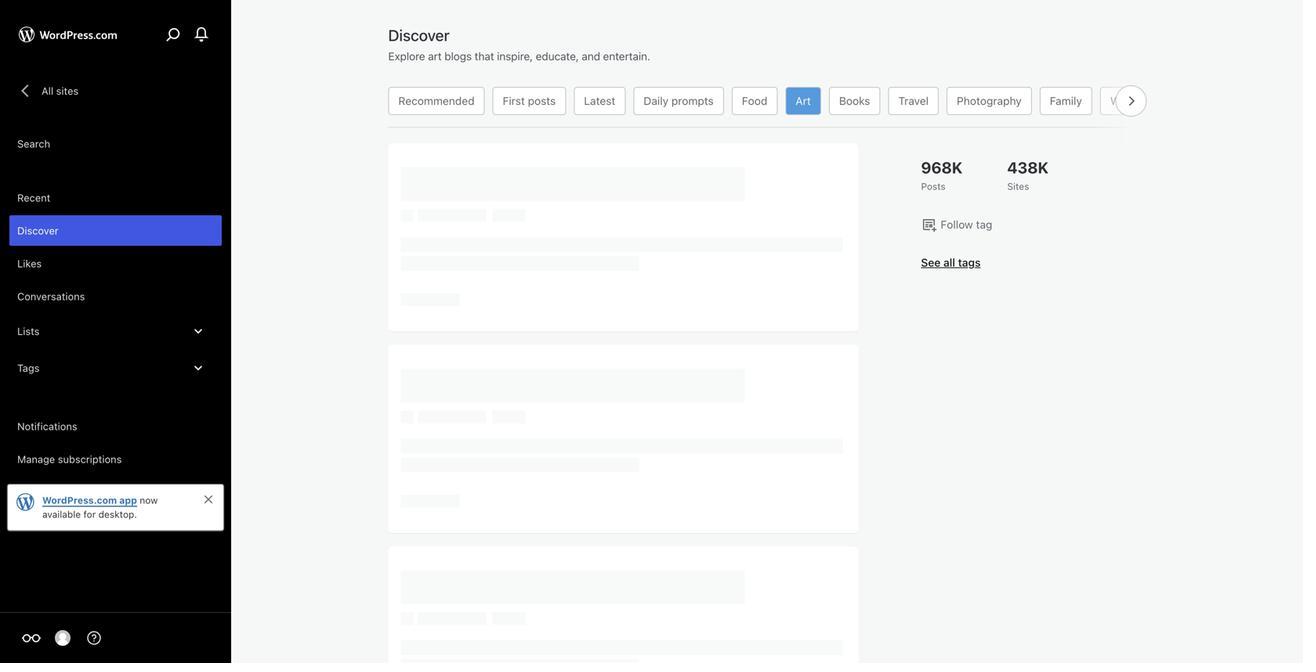 Task type: locate. For each thing, give the bounding box(es) containing it.
968k
[[921, 158, 963, 177]]

explore
[[388, 50, 425, 63]]

greg robinson image
[[55, 631, 71, 646]]

reader image
[[22, 629, 41, 648]]

0 vertical spatial discover
[[388, 26, 450, 44]]

wordpress.com app
[[42, 495, 137, 506]]

search
[[17, 138, 50, 150]]

968k posts
[[921, 158, 963, 192]]

discover up explore
[[388, 26, 450, 44]]

438k sites
[[1007, 158, 1048, 192]]

notifications link
[[9, 411, 222, 442]]

keyboard_arrow_down image inside tags link
[[190, 360, 206, 376]]

follow
[[941, 218, 973, 231]]

lists
[[17, 326, 39, 337]]

Travel radio
[[888, 87, 939, 115]]

see
[[921, 256, 941, 269]]

for
[[83, 509, 96, 520]]

follow tag
[[941, 218, 992, 231]]

keyboard_arrow_down image inside lists 'link'
[[190, 324, 206, 339]]

all
[[944, 256, 955, 269]]

conversations link
[[9, 281, 222, 312]]

Recommended radio
[[388, 87, 485, 115]]

see all tags link
[[921, 255, 1133, 271]]

tags
[[17, 362, 40, 374]]

0 vertical spatial keyboard_arrow_down image
[[190, 324, 206, 339]]

Books radio
[[829, 87, 880, 115]]

manage
[[17, 454, 55, 465]]

family
[[1050, 94, 1082, 107]]

all sites link
[[9, 74, 86, 107]]

discover link
[[9, 215, 222, 246]]

1 keyboard_arrow_down image from the top
[[190, 324, 206, 339]]

discover down recent
[[17, 225, 59, 237]]

Photography radio
[[947, 87, 1032, 115]]

subscriptions
[[58, 454, 122, 465]]

recent link
[[9, 183, 222, 213]]

option group
[[384, 87, 1161, 115]]

manage subscriptions
[[17, 454, 122, 465]]

lists link
[[9, 314, 222, 349]]

travel
[[898, 94, 929, 107]]

now
[[140, 495, 158, 506]]

keyboard_arrow_down image
[[190, 324, 206, 339], [190, 360, 206, 376]]

Writing radio
[[1100, 87, 1157, 115]]

2 keyboard_arrow_down image from the top
[[190, 360, 206, 376]]

available
[[42, 509, 81, 520]]

keyboard_arrow_down image for lists
[[190, 324, 206, 339]]

now available for desktop.
[[42, 495, 158, 520]]

0 horizontal spatial discover
[[17, 225, 59, 237]]

first posts
[[503, 94, 556, 107]]

food
[[742, 94, 767, 107]]

tags link
[[9, 351, 222, 386]]

sites
[[1007, 181, 1029, 192]]

daily prompts
[[644, 94, 714, 107]]

inspire,
[[497, 50, 533, 63]]

1 vertical spatial discover
[[17, 225, 59, 237]]

art
[[796, 94, 811, 107]]

latest
[[584, 94, 615, 107]]

discover
[[388, 26, 450, 44], [17, 225, 59, 237]]

discover inside "discover explore art blogs that inspire, educate, and entertain."
[[388, 26, 450, 44]]

likes link
[[9, 248, 222, 279]]

prompts
[[671, 94, 714, 107]]

1 vertical spatial keyboard_arrow_down image
[[190, 360, 206, 376]]

1 horizontal spatial discover
[[388, 26, 450, 44]]



Task type: describe. For each thing, give the bounding box(es) containing it.
art
[[428, 50, 442, 63]]

438k
[[1007, 158, 1048, 177]]

First posts radio
[[493, 87, 566, 115]]

recommended
[[398, 94, 475, 107]]

see all tags
[[921, 256, 981, 269]]

discover for discover explore art blogs that inspire, educate, and entertain.
[[388, 26, 450, 44]]

Family radio
[[1040, 87, 1092, 115]]

first
[[503, 94, 525, 107]]

Daily prompts radio
[[633, 87, 724, 115]]

tag
[[976, 218, 992, 231]]

and entertain.
[[582, 50, 650, 63]]

sites
[[56, 85, 79, 97]]

discover explore art blogs that inspire, educate, and entertain.
[[388, 26, 650, 63]]

Food radio
[[732, 87, 778, 115]]

keyboard_arrow_down image for tags
[[190, 360, 206, 376]]

desktop.
[[98, 509, 137, 520]]

recent
[[17, 192, 50, 204]]

option group containing recommended
[[384, 87, 1161, 115]]

Latest radio
[[574, 87, 626, 115]]

books
[[839, 94, 870, 107]]

daily
[[644, 94, 668, 107]]

follow tag button
[[921, 216, 992, 234]]

writing
[[1110, 94, 1146, 107]]

dismiss image
[[202, 494, 215, 506]]

photography
[[957, 94, 1022, 107]]

discover for discover
[[17, 225, 59, 237]]

that
[[475, 50, 494, 63]]

manage subscriptions link
[[9, 444, 222, 475]]

conversations
[[17, 291, 85, 302]]

blogs
[[444, 50, 472, 63]]

Art radio
[[785, 87, 821, 115]]

tags
[[958, 256, 981, 269]]

notifications
[[17, 421, 77, 433]]

posts
[[528, 94, 556, 107]]

app
[[119, 495, 137, 506]]

educate,
[[536, 50, 579, 63]]

search link
[[9, 129, 222, 159]]

posts
[[921, 181, 946, 192]]

all
[[42, 85, 53, 97]]

likes
[[17, 258, 42, 270]]

all sites
[[42, 85, 79, 97]]

wordpress.com
[[42, 495, 117, 506]]



Task type: vqa. For each thing, say whether or not it's contained in the screenshot.
keyboard_arrow_down icon
yes



